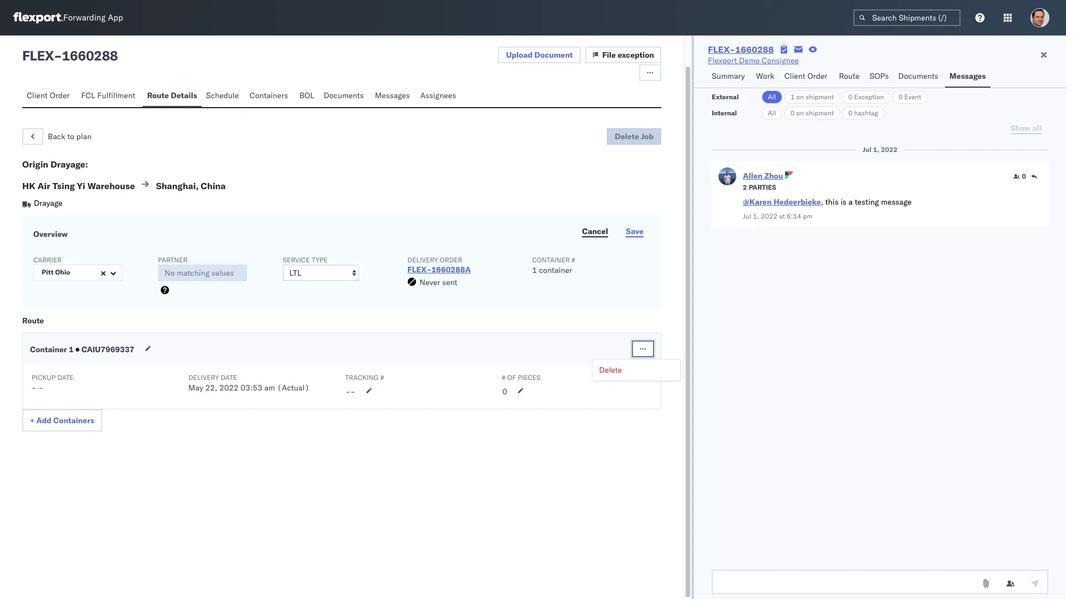 Task type: vqa. For each thing, say whether or not it's contained in the screenshot.
first Los Angeles, CA from the top of the page
no



Task type: describe. For each thing, give the bounding box(es) containing it.
flex- for 1660288
[[708, 44, 735, 55]]

+
[[30, 416, 34, 426]]

assignees button
[[416, 86, 463, 107]]

to
[[67, 132, 74, 142]]

sops button
[[865, 66, 894, 88]]

flex- for 1660288a
[[407, 265, 431, 275]]

file exception
[[602, 50, 654, 60]]

air
[[37, 180, 50, 192]]

messages for rightmost messages button
[[949, 71, 986, 81]]

containers inside the containers "button"
[[250, 90, 288, 100]]

1 vertical spatial order
[[50, 90, 70, 100]]

0 horizontal spatial documents button
[[319, 86, 370, 107]]

0 horizontal spatial client order
[[27, 90, 70, 100]]

1 horizontal spatial #
[[502, 374, 506, 382]]

of
[[507, 374, 516, 382]]

allen zhou
[[743, 171, 783, 181]]

drayage
[[34, 198, 62, 208]]

03:53
[[241, 383, 262, 393]]

flex-1660288
[[708, 44, 774, 55]]

1 horizontal spatial documents button
[[894, 66, 945, 88]]

am
[[264, 383, 275, 393]]

zhou
[[764, 171, 783, 181]]

1, inside @karen hedeerbieke , this is a testing message jul 1, 2022 at 6:14 pm
[[753, 212, 759, 220]]

partner
[[158, 256, 188, 264]]

pieces
[[518, 374, 541, 382]]

flex-1660288 link
[[708, 44, 774, 55]]

this
[[825, 197, 839, 207]]

+ add containers
[[30, 416, 94, 426]]

never
[[420, 278, 440, 288]]

type
[[312, 256, 328, 264]]

container for container 1
[[30, 345, 67, 355]]

tsing
[[52, 180, 75, 192]]

service
[[283, 256, 310, 264]]

fcl fulfillment
[[81, 90, 135, 100]]

flexport demo consignee
[[708, 56, 799, 66]]

documents for the rightmost documents button
[[898, 71, 938, 81]]

hashtag
[[854, 109, 878, 117]]

internal
[[712, 109, 737, 117]]

0 for hashtag
[[848, 109, 852, 117]]

containers button
[[245, 86, 295, 107]]

2
[[743, 183, 747, 192]]

pitt ohio
[[42, 268, 70, 276]]

cancel
[[582, 226, 608, 236]]

flexport
[[708, 56, 737, 66]]

event
[[904, 93, 921, 101]]

date for 22,
[[221, 374, 237, 382]]

forwarding app
[[63, 12, 123, 23]]

0 horizontal spatial 1
[[69, 345, 74, 355]]

0 event
[[898, 93, 921, 101]]

message
[[881, 197, 912, 207]]

assignees
[[420, 90, 456, 100]]

0 vertical spatial jul
[[863, 145, 871, 154]]

Search Shipments (/) text field
[[853, 9, 961, 26]]

6:14
[[787, 212, 801, 220]]

china
[[201, 180, 226, 192]]

upload
[[506, 50, 533, 60]]

@karen hedeerbieke button
[[743, 197, 821, 207]]

back to plan
[[48, 132, 92, 142]]

is
[[841, 197, 847, 207]]

,
[[821, 197, 823, 207]]

+ add containers button
[[22, 410, 102, 432]]

container # 1 container
[[532, 256, 575, 275]]

2022 inside delivery date may 22, 2022 03:53 am (actual)
[[219, 383, 239, 393]]

yi
[[77, 180, 85, 192]]

work button
[[752, 66, 780, 88]]

2 parties
[[743, 183, 776, 192]]

0 button
[[1013, 172, 1026, 181]]

1660288a
[[431, 265, 471, 275]]

jul 1, 2022
[[863, 145, 897, 154]]

all button for 1
[[762, 90, 782, 104]]

fcl fulfillment button
[[77, 86, 143, 107]]

shanghai, china
[[156, 180, 226, 192]]

date for -
[[57, 374, 74, 382]]

forwarding
[[63, 12, 106, 23]]

exception
[[854, 93, 884, 101]]

tracking #
[[345, 374, 384, 382]]

route button
[[835, 66, 865, 88]]

back
[[48, 132, 65, 142]]

0 for on
[[790, 109, 795, 117]]

0 vertical spatial order
[[807, 71, 827, 81]]

flex-1660288a
[[407, 265, 471, 275]]

documents for leftmost documents button
[[324, 90, 364, 100]]

work
[[756, 71, 774, 81]]

bol button
[[295, 86, 319, 107]]

flexport. image
[[13, 12, 63, 23]]

at
[[779, 212, 785, 220]]

containers inside + add containers button
[[53, 416, 94, 426]]

# for tracking #
[[380, 374, 384, 382]]

service type
[[283, 256, 328, 264]]

all for 0
[[768, 109, 776, 117]]

flex-1660288a button
[[407, 265, 471, 275]]

flexport demo consignee link
[[708, 55, 799, 66]]



Task type: locate. For each thing, give the bounding box(es) containing it.
1 vertical spatial all button
[[762, 107, 782, 120]]

None text field
[[158, 265, 247, 281]]

1 vertical spatial flex-
[[407, 265, 431, 275]]

1 horizontal spatial 1,
[[873, 145, 879, 154]]

on for 0
[[796, 109, 804, 117]]

schedule
[[206, 90, 239, 100]]

flex
[[22, 47, 54, 64]]

shipment for 1 on shipment
[[806, 93, 834, 101]]

1, down the @karen
[[753, 212, 759, 220]]

1660288 down forwarding app
[[62, 47, 118, 64]]

1 vertical spatial jul
[[743, 212, 751, 220]]

1660288 up flexport demo consignee
[[735, 44, 774, 55]]

container 1
[[30, 345, 76, 355]]

# of pieces
[[502, 374, 541, 382]]

0 vertical spatial flex-
[[708, 44, 735, 55]]

2 horizontal spatial route
[[839, 71, 860, 81]]

0 vertical spatial documents
[[898, 71, 938, 81]]

1 vertical spatial container
[[30, 345, 67, 355]]

# inside container # 1 container
[[572, 256, 575, 264]]

all button for 0
[[762, 107, 782, 120]]

allen zhou button
[[743, 171, 783, 181]]

container
[[539, 265, 572, 275]]

0 hashtag
[[848, 109, 878, 117]]

0 vertical spatial on
[[796, 93, 804, 101]]

0 for event
[[898, 93, 903, 101]]

client down flex at top left
[[27, 90, 48, 100]]

delivery for delivery order
[[407, 256, 438, 264]]

2 date from the left
[[221, 374, 237, 382]]

add
[[36, 416, 51, 426]]

1 on from the top
[[796, 93, 804, 101]]

0 horizontal spatial flex-
[[407, 265, 431, 275]]

route up '0 exception'
[[839, 71, 860, 81]]

2 on from the top
[[796, 109, 804, 117]]

1 vertical spatial all
[[768, 109, 776, 117]]

# left "of"
[[502, 374, 506, 382]]

0 horizontal spatial 1,
[[753, 212, 759, 220]]

1 up '0 on shipment'
[[790, 93, 795, 101]]

save
[[626, 226, 644, 236]]

container inside container # 1 container
[[532, 256, 570, 264]]

0 vertical spatial route
[[839, 71, 860, 81]]

delivery up flex-1660288a button on the left of page
[[407, 256, 438, 264]]

(actual)
[[277, 383, 309, 393]]

shipment
[[806, 93, 834, 101], [806, 109, 834, 117]]

1, down hashtag
[[873, 145, 879, 154]]

client order
[[784, 71, 827, 81], [27, 90, 70, 100]]

# for container # 1 container
[[572, 256, 575, 264]]

client down consignee
[[784, 71, 805, 81]]

1 vertical spatial documents
[[324, 90, 364, 100]]

0 horizontal spatial 2022
[[219, 383, 239, 393]]

0 vertical spatial messages
[[949, 71, 986, 81]]

details
[[171, 90, 197, 100]]

order left fcl
[[50, 90, 70, 100]]

route left details
[[147, 90, 169, 100]]

pickup
[[32, 374, 56, 382]]

0 vertical spatial 1
[[790, 93, 795, 101]]

1 horizontal spatial flex-
[[708, 44, 735, 55]]

date
[[57, 374, 74, 382], [221, 374, 237, 382]]

2 horizontal spatial 1
[[790, 93, 795, 101]]

route details button
[[143, 86, 202, 107]]

container up container
[[532, 256, 570, 264]]

0 horizontal spatial client
[[27, 90, 48, 100]]

0 horizontal spatial #
[[380, 374, 384, 382]]

0 horizontal spatial 1660288
[[62, 47, 118, 64]]

drayage:
[[51, 159, 88, 170]]

allen
[[743, 171, 762, 181]]

2 horizontal spatial #
[[572, 256, 575, 264]]

1 horizontal spatial container
[[532, 256, 570, 264]]

22,
[[205, 383, 217, 393]]

--
[[346, 387, 355, 397]]

2022 left at
[[761, 212, 777, 220]]

1 horizontal spatial route
[[147, 90, 169, 100]]

0 vertical spatial all
[[768, 93, 776, 101]]

1 horizontal spatial date
[[221, 374, 237, 382]]

on for 1
[[796, 93, 804, 101]]

1 shipment from the top
[[806, 93, 834, 101]]

1 horizontal spatial messages button
[[945, 66, 990, 88]]

0 vertical spatial containers
[[250, 90, 288, 100]]

container up pickup at the left bottom
[[30, 345, 67, 355]]

1 vertical spatial client order
[[27, 90, 70, 100]]

consignee
[[762, 56, 799, 66]]

flex- up never
[[407, 265, 431, 275]]

summary
[[712, 71, 745, 81]]

1 all from the top
[[768, 93, 776, 101]]

jul down hashtag
[[863, 145, 871, 154]]

shanghai,
[[156, 180, 199, 192]]

client order button left fcl
[[22, 86, 77, 107]]

all button
[[762, 90, 782, 104], [762, 107, 782, 120]]

shipment up '0 on shipment'
[[806, 93, 834, 101]]

demo
[[739, 56, 760, 66]]

0 horizontal spatial containers
[[53, 416, 94, 426]]

forwarding app link
[[13, 12, 123, 23]]

summary button
[[707, 66, 752, 88]]

route for 'route' button
[[839, 71, 860, 81]]

sent
[[442, 278, 457, 288]]

1 vertical spatial client
[[27, 90, 48, 100]]

never sent
[[420, 278, 457, 288]]

cancel button
[[575, 223, 615, 240]]

may
[[188, 383, 203, 393]]

fulfillment
[[97, 90, 135, 100]]

1 vertical spatial on
[[796, 109, 804, 117]]

shipment for 0 on shipment
[[806, 109, 834, 117]]

delivery up 22,
[[188, 374, 219, 382]]

2 horizontal spatial 2022
[[881, 145, 897, 154]]

None text field
[[712, 570, 1048, 595]]

1 horizontal spatial 1
[[532, 265, 537, 275]]

carrier
[[33, 256, 62, 264]]

container for container # 1 container
[[532, 256, 570, 264]]

0 inside button
[[1022, 172, 1026, 180]]

0 vertical spatial client order
[[784, 71, 827, 81]]

exception
[[618, 50, 654, 60]]

hk
[[22, 180, 35, 192]]

2022 inside @karen hedeerbieke , this is a testing message jul 1, 2022 at 6:14 pm
[[761, 212, 777, 220]]

tracking
[[345, 374, 379, 382]]

shipment down the 1 on shipment
[[806, 109, 834, 117]]

1 horizontal spatial 2022
[[761, 212, 777, 220]]

2 vertical spatial 2022
[[219, 383, 239, 393]]

1 horizontal spatial client order
[[784, 71, 827, 81]]

date inside the pickup date - -
[[57, 374, 74, 382]]

2022 right 22,
[[219, 383, 239, 393]]

@karen
[[743, 197, 772, 207]]

pitt
[[42, 268, 53, 276]]

0 horizontal spatial documents
[[324, 90, 364, 100]]

delivery for delivery date may 22, 2022 03:53 am (actual)
[[188, 374, 219, 382]]

origin drayage:
[[22, 159, 88, 170]]

pickup date - -
[[32, 374, 74, 393]]

flex- up flexport
[[708, 44, 735, 55]]

client order button up the 1 on shipment
[[780, 66, 835, 88]]

1,
[[873, 145, 879, 154], [753, 212, 759, 220]]

0 horizontal spatial messages button
[[370, 86, 416, 107]]

1 horizontal spatial 1660288
[[735, 44, 774, 55]]

1 vertical spatial 1
[[532, 265, 537, 275]]

flex-
[[708, 44, 735, 55], [407, 265, 431, 275]]

1 horizontal spatial delivery
[[407, 256, 438, 264]]

all for 1
[[768, 93, 776, 101]]

0 horizontal spatial client order button
[[22, 86, 77, 107]]

1 vertical spatial 2022
[[761, 212, 777, 220]]

0 horizontal spatial route
[[22, 316, 44, 326]]

0 vertical spatial all button
[[762, 90, 782, 104]]

a
[[849, 197, 853, 207]]

1 left caiu7969337
[[69, 345, 74, 355]]

jul
[[863, 145, 871, 154], [743, 212, 751, 220]]

delivery date may 22, 2022 03:53 am (actual)
[[188, 374, 309, 393]]

order
[[440, 256, 462, 264]]

1 all button from the top
[[762, 90, 782, 104]]

0 horizontal spatial delivery
[[188, 374, 219, 382]]

parties
[[749, 183, 776, 192]]

route details
[[147, 90, 197, 100]]

0 vertical spatial 2022
[[881, 145, 897, 154]]

1 horizontal spatial order
[[807, 71, 827, 81]]

caiu7969337
[[80, 345, 134, 355]]

sops
[[870, 71, 889, 81]]

-
[[54, 47, 62, 64], [32, 383, 36, 393], [38, 383, 43, 393], [346, 387, 350, 397], [350, 387, 355, 397]]

app
[[108, 12, 123, 23]]

upload document button
[[498, 47, 581, 63]]

route
[[839, 71, 860, 81], [147, 90, 169, 100], [22, 316, 44, 326]]

client order button
[[780, 66, 835, 88], [22, 86, 77, 107]]

0 vertical spatial 1,
[[873, 145, 879, 154]]

documents button right bol
[[319, 86, 370, 107]]

order up the 1 on shipment
[[807, 71, 827, 81]]

client order left fcl
[[27, 90, 70, 100]]

client order up the 1 on shipment
[[784, 71, 827, 81]]

2022 up message
[[881, 145, 897, 154]]

0 vertical spatial container
[[532, 256, 570, 264]]

0 exception
[[848, 93, 884, 101]]

2 parties button
[[743, 182, 776, 192]]

1660288
[[735, 44, 774, 55], [62, 47, 118, 64]]

documents button up event
[[894, 66, 945, 88]]

1 vertical spatial route
[[147, 90, 169, 100]]

plan
[[76, 132, 92, 142]]

0 horizontal spatial date
[[57, 374, 74, 382]]

external
[[712, 93, 739, 101]]

@karen hedeerbieke , this is a testing message jul 1, 2022 at 6:14 pm
[[743, 197, 912, 220]]

1 date from the left
[[57, 374, 74, 382]]

flex - 1660288
[[22, 47, 118, 64]]

1 vertical spatial shipment
[[806, 109, 834, 117]]

documents button
[[894, 66, 945, 88], [319, 86, 370, 107]]

1 horizontal spatial containers
[[250, 90, 288, 100]]

origin
[[22, 159, 48, 170]]

# up container
[[572, 256, 575, 264]]

1 horizontal spatial client
[[784, 71, 805, 81]]

on down the 1 on shipment
[[796, 109, 804, 117]]

2 vertical spatial route
[[22, 316, 44, 326]]

1 vertical spatial containers
[[53, 416, 94, 426]]

messages button
[[945, 66, 990, 88], [370, 86, 416, 107]]

schedule button
[[202, 86, 245, 107]]

0 horizontal spatial jul
[[743, 212, 751, 220]]

delivery inside delivery date may 22, 2022 03:53 am (actual)
[[188, 374, 219, 382]]

1 horizontal spatial jul
[[863, 145, 871, 154]]

on up '0 on shipment'
[[796, 93, 804, 101]]

0 horizontal spatial container
[[30, 345, 67, 355]]

1 horizontal spatial messages
[[949, 71, 986, 81]]

1 horizontal spatial documents
[[898, 71, 938, 81]]

containers right add
[[53, 416, 94, 426]]

messages for the left messages button
[[375, 90, 410, 100]]

1 vertical spatial messages
[[375, 90, 410, 100]]

2 all from the top
[[768, 109, 776, 117]]

# right tracking
[[380, 374, 384, 382]]

warehouse
[[87, 180, 135, 192]]

0 horizontal spatial messages
[[375, 90, 410, 100]]

0 vertical spatial delivery
[[407, 256, 438, 264]]

date inside delivery date may 22, 2022 03:53 am (actual)
[[221, 374, 237, 382]]

1
[[790, 93, 795, 101], [532, 265, 537, 275], [69, 345, 74, 355]]

delete
[[599, 365, 622, 375]]

1 left container
[[532, 265, 537, 275]]

bol
[[299, 90, 314, 100]]

1 inside container # 1 container
[[532, 265, 537, 275]]

2 shipment from the top
[[806, 109, 834, 117]]

route up container 1
[[22, 316, 44, 326]]

1 horizontal spatial client order button
[[780, 66, 835, 88]]

testing
[[855, 197, 879, 207]]

on
[[796, 93, 804, 101], [796, 109, 804, 117]]

2 all button from the top
[[762, 107, 782, 120]]

2 vertical spatial 1
[[69, 345, 74, 355]]

1 vertical spatial 1,
[[753, 212, 759, 220]]

jul down the @karen
[[743, 212, 751, 220]]

0 on shipment
[[790, 109, 834, 117]]

route for route details
[[147, 90, 169, 100]]

0 vertical spatial shipment
[[806, 93, 834, 101]]

documents up event
[[898, 71, 938, 81]]

0 horizontal spatial order
[[50, 90, 70, 100]]

jul inside @karen hedeerbieke , this is a testing message jul 1, 2022 at 6:14 pm
[[743, 212, 751, 220]]

1 vertical spatial delivery
[[188, 374, 219, 382]]

documents right bol "button"
[[324, 90, 364, 100]]

containers left bol
[[250, 90, 288, 100]]

0 for exception
[[848, 93, 852, 101]]

0 vertical spatial client
[[784, 71, 805, 81]]



